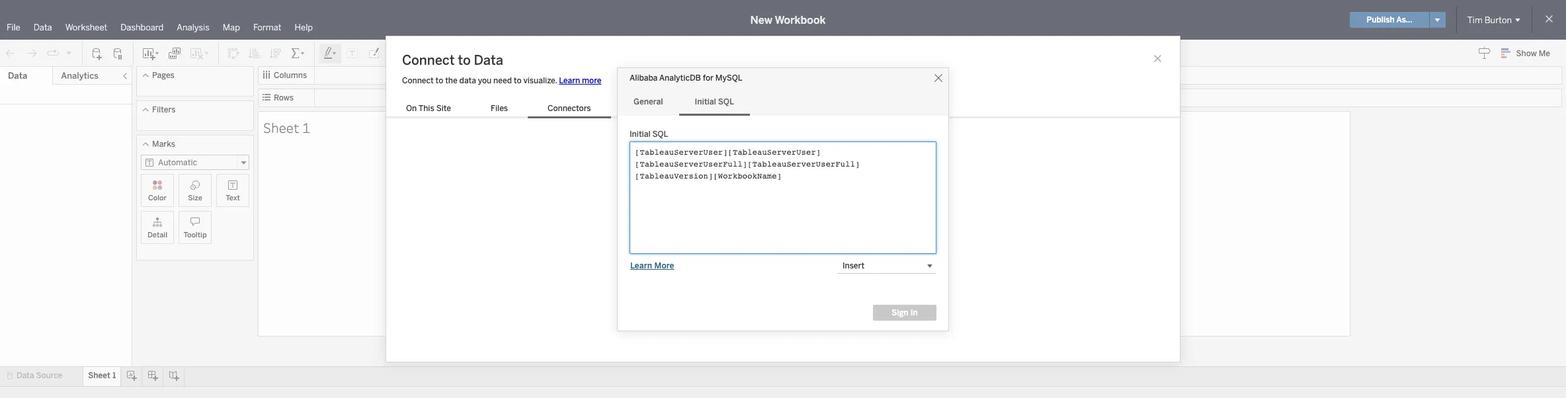Task type: locate. For each thing, give the bounding box(es) containing it.
initial down for
[[695, 97, 717, 106]]

1 horizontal spatial learn
[[631, 261, 653, 270]]

sheet right source
[[88, 371, 110, 380]]

mysql
[[716, 73, 743, 82]]

analytics
[[61, 71, 99, 81]]

pages
[[152, 71, 175, 80]]

sheet
[[263, 118, 300, 137], [88, 371, 110, 380]]

help
[[295, 22, 313, 32]]

learn more link
[[630, 260, 675, 271]]

data
[[460, 76, 476, 85]]

sheet down rows
[[263, 118, 300, 137]]

data down undo image
[[8, 71, 27, 81]]

0 horizontal spatial 1
[[112, 371, 116, 380]]

initial
[[695, 97, 717, 106], [630, 129, 651, 139]]

publish as... button
[[1351, 12, 1430, 28]]

marks
[[152, 140, 175, 149]]

sort ascending image
[[248, 47, 261, 60]]

1 vertical spatial connect
[[402, 76, 434, 85]]

format
[[253, 22, 282, 32]]

initial down the accelerators
[[630, 129, 651, 139]]

map
[[223, 22, 240, 32]]

redo image
[[25, 47, 38, 60]]

sql inside modular connection dialog tabs tab list
[[719, 97, 734, 106]]

1 down columns
[[302, 118, 310, 137]]

sort descending image
[[269, 47, 283, 60]]

need
[[494, 76, 512, 85]]

to use edit in desktop, save the workbook outside of personal space image
[[485, 47, 498, 60]]

alibaba
[[630, 73, 658, 82]]

replay animation image
[[46, 47, 60, 60], [65, 49, 73, 57]]

connect up on
[[402, 76, 434, 85]]

1 right source
[[112, 371, 116, 380]]

2 connect from the top
[[402, 76, 434, 85]]

connect
[[402, 52, 455, 68], [402, 76, 434, 85]]

sheet 1 right source
[[88, 371, 116, 380]]

0 vertical spatial sheet
[[263, 118, 300, 137]]

replay animation image right redo image
[[46, 47, 60, 60]]

0 vertical spatial initial sql
[[695, 97, 734, 106]]

sign
[[892, 308, 909, 317]]

learn more link
[[559, 76, 602, 85]]

0 horizontal spatial sheet 1
[[88, 371, 116, 380]]

1 vertical spatial sql
[[653, 129, 669, 139]]

learn more
[[631, 261, 675, 270]]

data up redo image
[[34, 22, 52, 32]]

to left the
[[436, 76, 444, 85]]

tim
[[1468, 15, 1483, 25]]

1 vertical spatial 1
[[112, 371, 116, 380]]

new workbook
[[751, 14, 826, 26]]

0 horizontal spatial sql
[[653, 129, 669, 139]]

color
[[148, 194, 167, 202]]

me
[[1540, 49, 1551, 58]]

source
[[36, 371, 62, 380]]

1 vertical spatial sheet
[[88, 371, 110, 380]]

2 horizontal spatial to
[[514, 76, 522, 85]]

1 horizontal spatial initial
[[695, 97, 717, 106]]

1 vertical spatial learn
[[631, 261, 653, 270]]

show me
[[1517, 49, 1551, 58]]

accelerators
[[631, 104, 678, 113]]

list box
[[386, 101, 698, 118]]

new worksheet image
[[142, 47, 160, 60]]

show
[[1517, 49, 1538, 58]]

learn
[[559, 76, 580, 85], [631, 261, 653, 270]]

more
[[655, 261, 675, 270]]

sheet 1 down rows
[[263, 118, 310, 137]]

columns
[[274, 71, 307, 80]]

sheet 1
[[263, 118, 310, 137], [88, 371, 116, 380]]

1 horizontal spatial sql
[[719, 97, 734, 106]]

data source
[[17, 371, 62, 380]]

1 connect from the top
[[402, 52, 455, 68]]

0 vertical spatial learn
[[559, 76, 580, 85]]

data
[[34, 22, 52, 32], [474, 52, 504, 68], [8, 71, 27, 81], [17, 371, 34, 380]]

text
[[226, 194, 240, 202]]

show me button
[[1496, 43, 1563, 64]]

0 horizontal spatial initial
[[630, 129, 651, 139]]

data up you
[[474, 52, 504, 68]]

sql down mysql on the top left of page
[[719, 97, 734, 106]]

connect up the
[[402, 52, 455, 68]]

rows
[[274, 93, 294, 103]]

worksheet
[[65, 22, 107, 32]]

0 horizontal spatial learn
[[559, 76, 580, 85]]

initial sql
[[695, 97, 734, 106], [630, 129, 669, 139]]

to up data
[[458, 52, 471, 68]]

1 horizontal spatial to
[[458, 52, 471, 68]]

1
[[302, 118, 310, 137], [112, 371, 116, 380]]

sign in
[[892, 308, 918, 317]]

dashboard
[[121, 22, 164, 32]]

initial sql down for
[[695, 97, 734, 106]]

0 vertical spatial initial
[[695, 97, 717, 106]]

file
[[7, 22, 20, 32]]

to
[[458, 52, 471, 68], [436, 76, 444, 85], [514, 76, 522, 85]]

size
[[188, 194, 202, 202]]

0 vertical spatial connect
[[402, 52, 455, 68]]

replay animation image up analytics
[[65, 49, 73, 57]]

0 vertical spatial 1
[[302, 118, 310, 137]]

0 vertical spatial sql
[[719, 97, 734, 106]]

0 vertical spatial sheet 1
[[263, 118, 310, 137]]

sql
[[719, 97, 734, 106], [653, 129, 669, 139]]

0 horizontal spatial to
[[436, 76, 444, 85]]

this
[[419, 104, 435, 113]]

initial sql down the accelerators
[[630, 129, 669, 139]]

connect for connect to data
[[402, 52, 455, 68]]

1 vertical spatial initial sql
[[630, 129, 669, 139]]

learn left more at the left top
[[559, 76, 580, 85]]

1 horizontal spatial initial sql
[[695, 97, 734, 106]]

data left source
[[17, 371, 34, 380]]

learn left more
[[631, 261, 653, 270]]

duplicate image
[[168, 47, 181, 60]]

publish as...
[[1367, 15, 1413, 24]]

0 horizontal spatial sheet
[[88, 371, 110, 380]]

insert button
[[838, 258, 937, 274]]

sql down the accelerators
[[653, 129, 669, 139]]

to right need
[[514, 76, 522, 85]]

Initial SQL text field
[[630, 141, 937, 254]]

you
[[478, 76, 492, 85]]



Task type: vqa. For each thing, say whether or not it's contained in the screenshot.
Row containing bb69e07f-ea8d-4f8a-aefd-5f596078598b
no



Task type: describe. For each thing, give the bounding box(es) containing it.
in
[[911, 308, 918, 317]]

connect to data
[[402, 52, 504, 68]]

the
[[445, 76, 458, 85]]

analysis
[[177, 22, 210, 32]]

as...
[[1397, 15, 1413, 24]]

burton
[[1485, 15, 1513, 25]]

data guide image
[[1479, 46, 1492, 60]]

more
[[582, 76, 602, 85]]

filters
[[152, 105, 176, 114]]

on this site
[[406, 104, 451, 113]]

initial sql inside modular connection dialog tabs tab list
[[695, 97, 734, 106]]

format workbook image
[[367, 47, 380, 60]]

for
[[703, 73, 714, 82]]

visualize.
[[524, 76, 557, 85]]

show/hide cards image
[[426, 47, 447, 60]]

to for the
[[436, 76, 444, 85]]

connectors
[[548, 104, 591, 113]]

1 vertical spatial initial
[[630, 129, 651, 139]]

tooltip
[[184, 231, 207, 240]]

modular connection dialog tabs tab list
[[618, 88, 949, 115]]

alibaba analyticdb for mysql dialog
[[618, 68, 949, 331]]

fit image
[[388, 47, 410, 60]]

connect for connect to the data you need to visualize. learn more
[[402, 76, 434, 85]]

connect to the data you need to visualize. learn more
[[402, 76, 602, 85]]

1 horizontal spatial replay animation image
[[65, 49, 73, 57]]

sign in button
[[873, 305, 937, 321]]

undo image
[[4, 47, 17, 60]]

alibaba analyticdb for mysql
[[630, 73, 743, 82]]

learn inside alibaba analyticdb for mysql dialog
[[631, 261, 653, 270]]

on
[[406, 104, 417, 113]]

1 horizontal spatial 1
[[302, 118, 310, 137]]

workbook
[[775, 14, 826, 26]]

insert
[[843, 261, 865, 270]]

tim burton
[[1468, 15, 1513, 25]]

new data source image
[[91, 47, 104, 60]]

files
[[491, 104, 508, 113]]

0 horizontal spatial replay animation image
[[46, 47, 60, 60]]

1 vertical spatial sheet 1
[[88, 371, 116, 380]]

show labels image
[[346, 47, 359, 60]]

detail
[[148, 231, 167, 240]]

list box containing on this site
[[386, 101, 698, 118]]

0 horizontal spatial initial sql
[[630, 129, 669, 139]]

highlight image
[[323, 47, 338, 60]]

site
[[436, 104, 451, 113]]

1 horizontal spatial sheet
[[263, 118, 300, 137]]

pause auto updates image
[[112, 47, 125, 60]]

general
[[634, 97, 663, 106]]

new
[[751, 14, 773, 26]]

clear sheet image
[[189, 47, 210, 60]]

download image
[[464, 47, 477, 60]]

totals image
[[291, 47, 306, 60]]

to for data
[[458, 52, 471, 68]]

1 horizontal spatial sheet 1
[[263, 118, 310, 137]]

analyticdb
[[660, 73, 701, 82]]

swap rows and columns image
[[227, 47, 240, 60]]

publish
[[1367, 15, 1395, 24]]

collapse image
[[121, 72, 129, 80]]

initial inside modular connection dialog tabs tab list
[[695, 97, 717, 106]]



